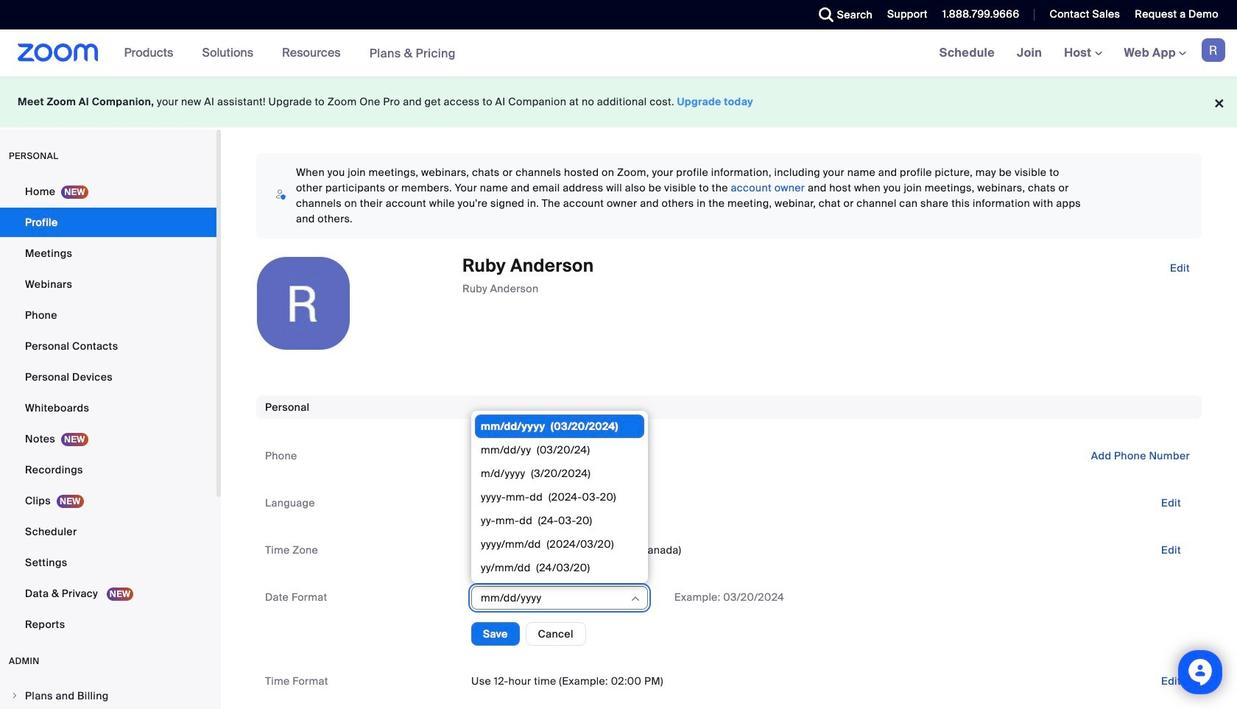 Task type: locate. For each thing, give the bounding box(es) containing it.
list box
[[475, 415, 645, 709]]

footer
[[0, 77, 1238, 127]]

banner
[[0, 29, 1238, 77]]

menu item
[[0, 682, 217, 709]]

product information navigation
[[113, 29, 467, 77]]

personal menu menu
[[0, 177, 217, 641]]

zoom logo image
[[18, 43, 98, 62]]



Task type: describe. For each thing, give the bounding box(es) containing it.
user photo image
[[257, 257, 350, 350]]

profile picture image
[[1202, 38, 1226, 62]]

meetings navigation
[[929, 29, 1238, 77]]

right image
[[10, 692, 19, 701]]

edit user photo image
[[292, 297, 315, 310]]



Task type: vqa. For each thing, say whether or not it's contained in the screenshot.
All participants at the bottom
no



